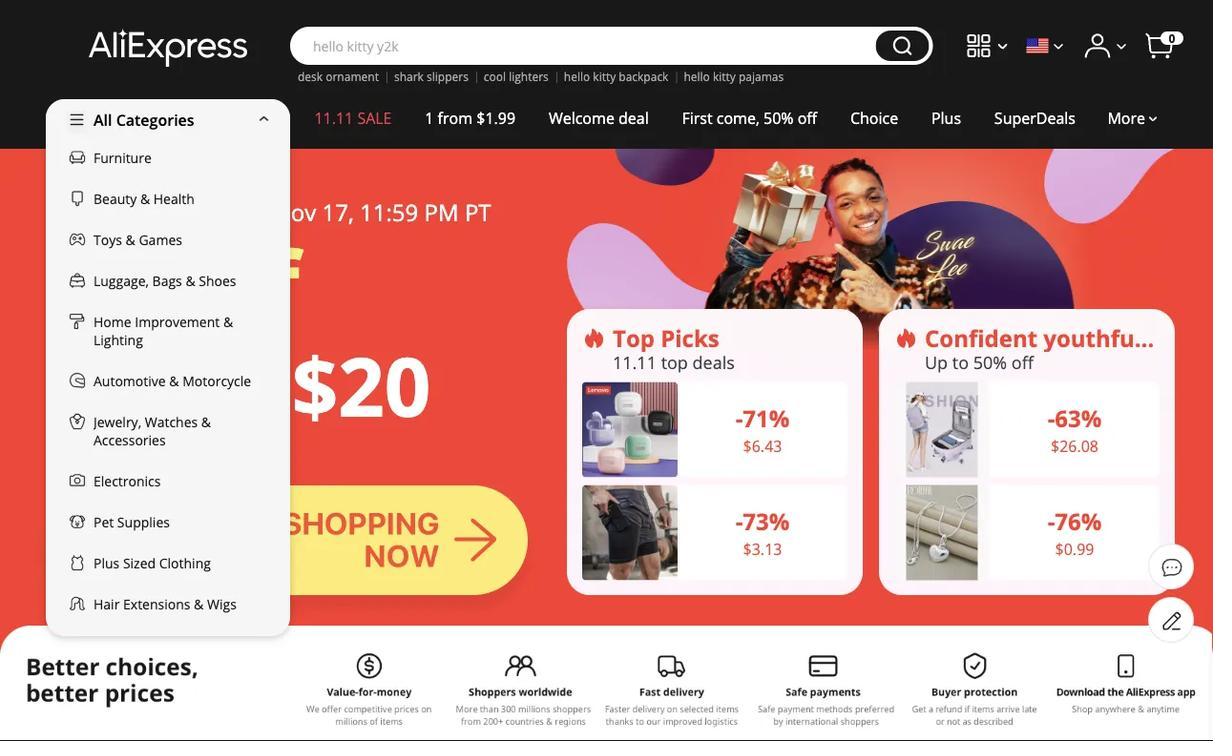 Task type: vqa. For each thing, say whether or not it's contained in the screenshot.
Choice at the top right
yes



Task type: locate. For each thing, give the bounding box(es) containing it.
11.11 for 11.11 sale
[[314, 108, 353, 128]]

$26.08
[[1051, 436, 1099, 457]]

hello down hello kitty y2k 'text box'
[[564, 69, 590, 84]]

1 horizontal spatial 50%
[[973, 351, 1007, 374]]

& right bags
[[186, 272, 195, 290]]

icon image left top
[[582, 327, 605, 350]]

0 vertical spatial 50%
[[764, 108, 794, 128]]

$0.99
[[1055, 539, 1094, 560]]

& right toys
[[126, 231, 135, 249]]

11.11 left sale
[[314, 108, 353, 128]]

-76% $0.99
[[1048, 506, 1102, 560]]

1 horizontal spatial icon image
[[894, 327, 917, 350]]

shark slippers link
[[394, 69, 469, 84]]

50% right the to
[[973, 351, 1007, 374]]

jewelry,
[[94, 413, 141, 431]]

first come, 50% off link
[[666, 99, 834, 137]]

1 from $1.99 link
[[408, 99, 532, 137]]

(
[[46, 439, 51, 460]]

- inside -73% $3.13
[[736, 506, 743, 537]]

17,
[[322, 197, 354, 228]]

welcome deal link
[[532, 99, 666, 137]]

1 icon image from the left
[[582, 327, 605, 350]]

hello for hello kitty pajamas
[[684, 69, 710, 84]]

11.11 left top
[[613, 351, 657, 374]]

kitty down hello kitty y2k 'text box'
[[593, 69, 616, 84]]

hello
[[564, 69, 590, 84], [684, 69, 710, 84]]

0 horizontal spatial kitty
[[593, 69, 616, 84]]

icon image left 'confident'
[[894, 327, 917, 350]]

confident youthful styles
[[925, 323, 1213, 354]]

cool
[[484, 69, 506, 84]]

desk ornament link
[[298, 69, 379, 84]]

luggage,
[[94, 272, 149, 290]]

luggage, bags & shoes
[[94, 272, 236, 290]]

jewelry, watches & accessories
[[94, 413, 211, 450]]

games
[[139, 231, 182, 249]]

& inside jewelry, watches & accessories
[[201, 413, 211, 431]]

1
[[425, 108, 434, 128]]

hello kitty backpack
[[564, 69, 669, 84]]

plus for plus
[[932, 108, 961, 128]]

hello kitty pajamas
[[684, 69, 784, 84]]

0 horizontal spatial icon image
[[582, 327, 605, 350]]

hello for hello kitty backpack
[[564, 69, 590, 84]]

health
[[153, 190, 195, 208]]

0 vertical spatial 11.11
[[314, 108, 353, 128]]

product image image for -73%
[[582, 485, 678, 581]]

- inside -71% $6.43
[[736, 403, 743, 434]]

1 vertical spatial 11.11
[[613, 351, 657, 374]]

- inside -63% $26.08
[[1048, 403, 1055, 434]]

1 horizontal spatial plus
[[932, 108, 961, 128]]

0 link
[[1146, 30, 1184, 61]]

icon image
[[582, 327, 605, 350], [894, 327, 917, 350]]

top
[[613, 323, 655, 354]]

1 horizontal spatial hello
[[684, 69, 710, 84]]

1 horizontal spatial off
[[798, 108, 817, 128]]

home
[[94, 313, 131, 331]]

pt
[[465, 197, 491, 228]]

top
[[661, 351, 688, 374]]

$16
[[90, 439, 117, 460]]

kitty
[[593, 69, 616, 84], [713, 69, 736, 84]]

50% right come,
[[764, 108, 794, 128]]

0 horizontal spatial off
[[173, 221, 299, 344]]

0 vertical spatial off
[[798, 108, 817, 128]]

plus right choice
[[932, 108, 961, 128]]

0 horizontal spatial 11.11
[[314, 108, 353, 128]]

11.11 top deals
[[613, 351, 735, 374]]

plus left sized
[[94, 555, 120, 573]]

)
[[194, 439, 199, 460]]

0 horizontal spatial hello
[[564, 69, 590, 84]]

toys
[[94, 231, 122, 249]]

every
[[46, 330, 271, 441]]

electronics
[[94, 473, 161, 491]]

automotive
[[94, 372, 166, 390]]

plus sized clothing
[[94, 555, 211, 573]]

50%
[[764, 108, 794, 128], [973, 351, 1007, 374]]

up to 50% off
[[925, 351, 1034, 374]]

1 kitty from the left
[[593, 69, 616, 84]]

1 vertical spatial plus
[[94, 555, 120, 573]]

off
[[798, 108, 817, 128], [173, 221, 299, 344], [1012, 351, 1034, 374]]

off for first come, 50% off
[[798, 108, 817, 128]]

motorcycle
[[182, 372, 251, 390]]

11.11
[[314, 108, 353, 128], [613, 351, 657, 374]]

11.11 inside 11.11 sale link
[[314, 108, 353, 128]]

-
[[736, 403, 743, 434], [1048, 403, 1055, 434], [736, 506, 743, 537], [1048, 506, 1055, 537]]

0 vertical spatial plus
[[932, 108, 961, 128]]

73%
[[743, 506, 790, 537]]

2 hello from the left
[[684, 69, 710, 84]]

-63% $26.08
[[1048, 403, 1102, 457]]

2 kitty from the left
[[713, 69, 736, 84]]

sized
[[123, 555, 156, 573]]

all
[[94, 110, 112, 130]]

76%
[[1055, 506, 1102, 537]]

None button
[[876, 31, 929, 61]]

- for 76%
[[1048, 506, 1055, 537]]

- inside '-76% $0.99'
[[1048, 506, 1055, 537]]

& right the watches on the bottom left of page
[[201, 413, 211, 431]]

kitty for pajamas
[[713, 69, 736, 84]]

kitty left pajamas
[[713, 69, 736, 84]]

up
[[925, 351, 948, 374]]

product image image
[[582, 382, 678, 478], [906, 382, 978, 478], [582, 485, 678, 581], [906, 485, 978, 581]]

backpack
[[619, 69, 669, 84]]

hello up first
[[684, 69, 710, 84]]

picks
[[661, 323, 720, 354]]

furniture
[[94, 149, 152, 167]]

nov 17, 11:59 pm pt
[[274, 197, 491, 228]]

2 icon image from the left
[[894, 327, 917, 350]]

1 horizontal spatial 11.11
[[613, 351, 657, 374]]

1 horizontal spatial kitty
[[713, 69, 736, 84]]

2 horizontal spatial off
[[1012, 351, 1034, 374]]

1 hello from the left
[[564, 69, 590, 84]]

categories
[[116, 110, 194, 130]]

bags
[[152, 272, 182, 290]]

2 vertical spatial off
[[1012, 351, 1034, 374]]

& inside home improvement & lighting
[[223, 313, 233, 331]]

- for 63%
[[1048, 403, 1055, 434]]

0 horizontal spatial 50%
[[764, 108, 794, 128]]

11.11 sale link
[[298, 99, 408, 137]]

&
[[140, 190, 150, 208], [126, 231, 135, 249], [186, 272, 195, 290], [223, 313, 233, 331], [169, 372, 179, 390], [201, 413, 211, 431], [194, 596, 204, 614]]

& down shoes
[[223, 313, 233, 331]]

63%
[[1055, 403, 1102, 434]]

1 vertical spatial 50%
[[973, 351, 1007, 374]]

0 horizontal spatial plus
[[94, 555, 120, 573]]

all categories
[[94, 110, 194, 130]]

superdeals
[[995, 108, 1076, 128]]



Task type: describe. For each thing, give the bounding box(es) containing it.
jewelry, watches & accessories link
[[46, 402, 290, 461]]

shoes
[[199, 272, 236, 290]]

watches
[[145, 413, 198, 431]]

nov
[[274, 197, 316, 228]]

first
[[682, 108, 713, 128]]

toys & games
[[94, 231, 182, 249]]

50% for to
[[973, 351, 1007, 374]]

come,
[[717, 108, 760, 128]]

ornament
[[326, 69, 379, 84]]

desk
[[298, 69, 323, 84]]

-71% $6.43
[[736, 403, 790, 457]]

luggage, bags & shoes link
[[46, 261, 290, 302]]

hair extensions & wigs link
[[46, 584, 290, 625]]

- for 73%
[[736, 506, 743, 537]]

& up the watches on the bottom left of page
[[169, 372, 179, 390]]

product image image for -76%
[[906, 485, 978, 581]]

shark
[[394, 69, 424, 84]]

extensions
[[123, 596, 190, 614]]

& left health
[[140, 190, 150, 208]]

automotive & motorcycle
[[94, 372, 251, 390]]

hello kitty pajamas link
[[684, 69, 784, 84]]

furniture link
[[46, 137, 290, 179]]

11:59
[[360, 197, 418, 228]]

pajamas
[[739, 69, 784, 84]]

$3.13
[[743, 539, 782, 560]]

deals
[[693, 351, 735, 374]]

1 vertical spatial off
[[173, 221, 299, 344]]

home improvement & lighting link
[[46, 302, 290, 361]]

to
[[953, 351, 969, 374]]

first come, 50% off
[[682, 108, 817, 128]]

$4
[[46, 221, 149, 344]]

order
[[149, 439, 190, 460]]

hello kitty y2k text field
[[304, 36, 866, 55]]

pet supplies link
[[46, 502, 290, 543]]

deal
[[619, 108, 649, 128]]

youthful
[[1044, 323, 1142, 354]]

pm
[[424, 197, 459, 228]]

accessories
[[94, 431, 166, 450]]

$20
[[292, 330, 431, 441]]

automotive & motorcycle link
[[46, 361, 290, 402]]

more
[[1108, 108, 1146, 128]]

icon image for top
[[582, 327, 605, 350]]

beauty
[[94, 190, 137, 208]]

sale
[[357, 108, 392, 128]]

beauty & health link
[[46, 179, 290, 220]]

pet
[[94, 514, 114, 532]]

choice
[[851, 108, 898, 128]]

improvement
[[135, 313, 220, 331]]

product image image for -63%
[[906, 382, 978, 478]]

beauty & health
[[94, 190, 195, 208]]

superdeals link
[[978, 99, 1092, 137]]

toys & games link
[[46, 220, 290, 261]]

choice link
[[834, 99, 915, 137]]

kitty for backpack
[[593, 69, 616, 84]]

1 from $1.99
[[425, 108, 516, 128]]

product image image for -71%
[[582, 382, 678, 478]]

icon image for confident
[[894, 327, 917, 350]]

50% for come,
[[764, 108, 794, 128]]

from
[[438, 108, 473, 128]]

$6.43
[[743, 436, 782, 457]]

shark slippers
[[394, 69, 469, 84]]

lighters
[[509, 69, 549, 84]]

welcome
[[549, 108, 615, 128]]

hair extensions & wigs
[[94, 596, 237, 614]]

$1.99
[[477, 108, 516, 128]]

styles
[[1148, 323, 1213, 354]]

-73% $3.13
[[736, 506, 790, 560]]

lighting
[[94, 331, 143, 349]]

per
[[121, 439, 146, 460]]

hello kitty backpack link
[[564, 69, 669, 84]]

confident
[[925, 323, 1038, 354]]

off for up to 50% off
[[1012, 351, 1034, 374]]

wigs
[[207, 596, 237, 614]]

- for 71%
[[736, 403, 743, 434]]

11.11 sale
[[314, 108, 392, 128]]

cool lighters link
[[484, 69, 549, 84]]

top picks
[[613, 323, 720, 354]]

home improvement & lighting
[[94, 313, 233, 349]]

plus for plus sized clothing
[[94, 555, 120, 573]]

plus sized clothing link
[[46, 543, 290, 584]]

& left "wigs"
[[194, 596, 204, 614]]

11.11 for 11.11 top deals
[[613, 351, 657, 374]]

clothing
[[159, 555, 211, 573]]

max
[[55, 439, 87, 460]]



